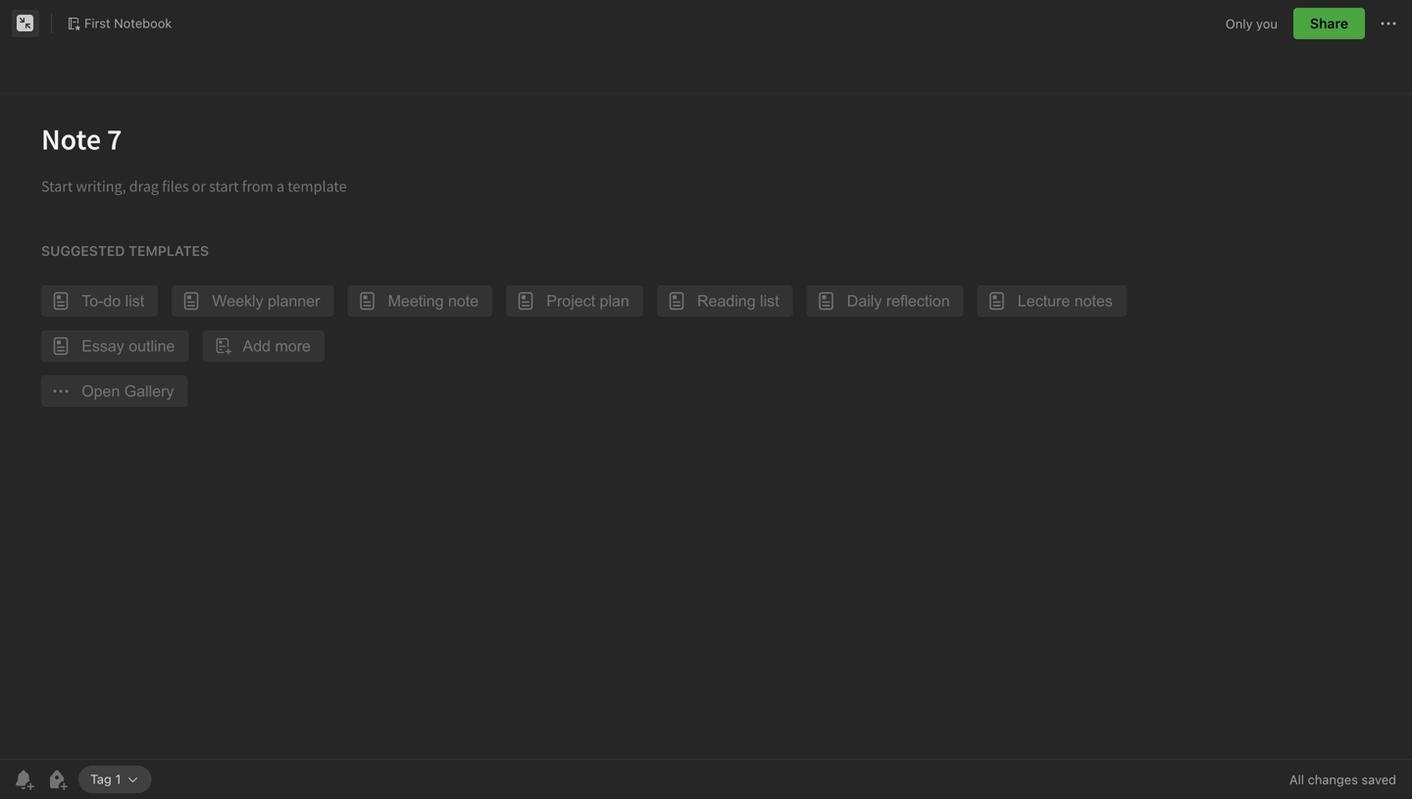 Task type: vqa. For each thing, say whether or not it's contained in the screenshot.
first
yes



Task type: locate. For each thing, give the bounding box(es) containing it.
all changes saved
[[1290, 773, 1397, 787]]

collapse note image
[[14, 12, 37, 35]]

notebook
[[114, 16, 172, 31]]

Note Editor text field
[[0, 94, 1413, 759]]

more actions image
[[1377, 12, 1401, 35]]

share
[[1311, 15, 1349, 31]]

changes
[[1308, 773, 1359, 787]]

first
[[84, 16, 110, 31]]

1
[[115, 772, 121, 787]]

first notebook
[[84, 16, 172, 31]]

add a reminder image
[[12, 768, 35, 792]]

share button
[[1294, 8, 1366, 39]]



Task type: describe. For each thing, give the bounding box(es) containing it.
saved
[[1362, 773, 1397, 787]]

you
[[1257, 16, 1278, 31]]

tag 1
[[90, 772, 121, 787]]

all
[[1290, 773, 1305, 787]]

Tag 1 Tag actions field
[[121, 773, 140, 787]]

More actions field
[[1377, 8, 1401, 39]]

only
[[1226, 16, 1253, 31]]

tag 1 button
[[78, 766, 151, 794]]

note window element
[[0, 0, 1413, 800]]

tag
[[90, 772, 112, 787]]

first notebook button
[[60, 10, 179, 37]]

only you
[[1226, 16, 1278, 31]]

add tag image
[[45, 768, 69, 792]]



